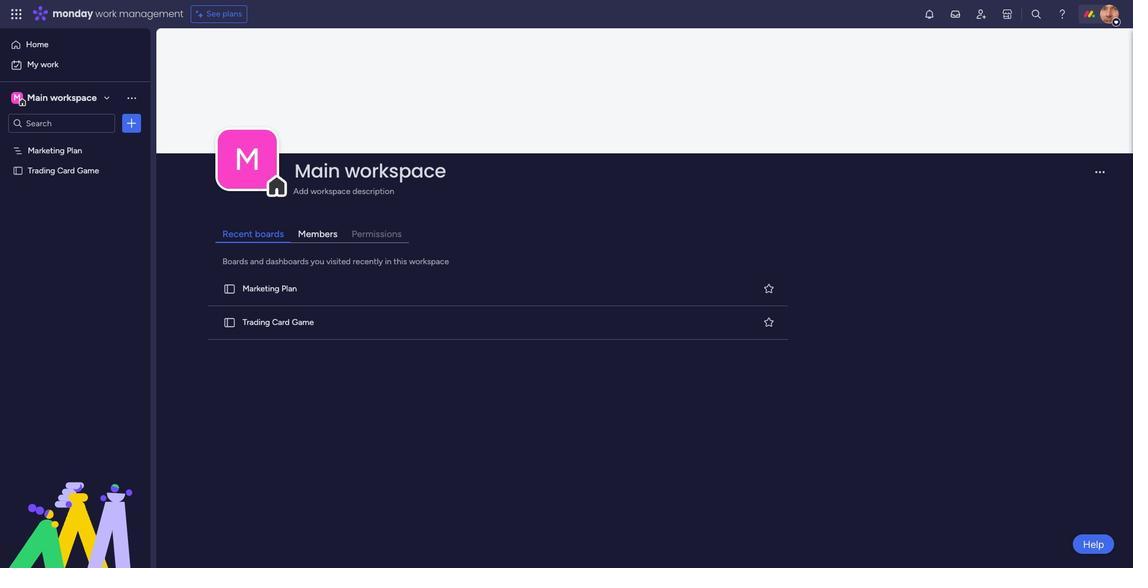 Task type: describe. For each thing, give the bounding box(es) containing it.
monday
[[53, 7, 93, 21]]

workspace inside "element"
[[50, 92, 97, 103]]

workspace image
[[218, 130, 277, 189]]

trading card game inside trading card game link
[[243, 318, 314, 328]]

dashboards
[[266, 257, 309, 267]]

search everything image
[[1031, 8, 1042, 20]]

add to favorites image for marketing plan
[[763, 283, 775, 295]]

Main workspace field
[[292, 158, 1086, 184]]

home
[[26, 40, 49, 50]]

my work link
[[7, 55, 143, 74]]

workspace right the add at the top left of the page
[[311, 186, 351, 196]]

m button
[[218, 130, 277, 189]]

marketing inside list box
[[28, 145, 65, 155]]

add
[[293, 186, 309, 196]]

trading card game link
[[205, 306, 790, 340]]

trading for public board image inside trading card game link
[[243, 318, 270, 328]]

options image
[[126, 117, 138, 129]]

james peterson image
[[1100, 5, 1119, 24]]

members
[[298, 228, 338, 240]]

work for monday
[[95, 7, 117, 21]]

main workspace inside workspace selection "element"
[[27, 92, 97, 103]]

public board image inside trading card game link
[[223, 316, 236, 329]]

workspace options image
[[126, 92, 138, 104]]

update feed image
[[950, 8, 962, 20]]

public board image
[[223, 283, 236, 296]]

home option
[[7, 35, 143, 54]]

home link
[[7, 35, 143, 54]]

0 horizontal spatial plan
[[67, 145, 82, 155]]

help image
[[1057, 8, 1068, 20]]

help
[[1083, 539, 1104, 550]]

v2 ellipsis image
[[1096, 171, 1105, 181]]

0 horizontal spatial game
[[77, 165, 99, 175]]

monday work management
[[53, 7, 183, 21]]

plans
[[223, 9, 242, 19]]

public board image inside list box
[[12, 165, 24, 176]]

see
[[206, 9, 221, 19]]

lottie animation image
[[0, 449, 151, 568]]

work for my
[[41, 60, 59, 70]]

boards
[[223, 257, 248, 267]]

my
[[27, 60, 39, 70]]

select product image
[[11, 8, 22, 20]]

recently
[[353, 257, 383, 267]]

you
[[311, 257, 324, 267]]

1 vertical spatial main
[[295, 158, 340, 184]]

see plans button
[[190, 5, 247, 23]]



Task type: locate. For each thing, give the bounding box(es) containing it.
1 vertical spatial card
[[272, 318, 290, 328]]

help button
[[1073, 535, 1115, 554]]

add to favorites image
[[763, 283, 775, 295], [763, 317, 775, 328]]

permissions
[[352, 228, 402, 240]]

description
[[353, 186, 394, 196]]

in
[[385, 257, 392, 267]]

1 horizontal spatial game
[[292, 318, 314, 328]]

work right monday
[[95, 7, 117, 21]]

0 horizontal spatial main
[[27, 92, 48, 103]]

0 horizontal spatial marketing plan
[[28, 145, 82, 155]]

0 horizontal spatial card
[[57, 165, 75, 175]]

1 vertical spatial game
[[292, 318, 314, 328]]

trading for public board image inside the list box
[[28, 165, 55, 175]]

0 vertical spatial public board image
[[12, 165, 24, 176]]

marketing plan down search in workspace field
[[28, 145, 82, 155]]

work right my
[[41, 60, 59, 70]]

1 vertical spatial work
[[41, 60, 59, 70]]

1 vertical spatial main workspace
[[295, 158, 446, 184]]

1 vertical spatial public board image
[[223, 316, 236, 329]]

0 vertical spatial main workspace
[[27, 92, 97, 103]]

workspace selection element
[[11, 91, 99, 106]]

1 horizontal spatial plan
[[282, 284, 297, 294]]

1 vertical spatial trading
[[243, 318, 270, 328]]

0 horizontal spatial trading card game
[[28, 165, 99, 175]]

m inside workspace icon
[[14, 93, 21, 103]]

list box
[[0, 138, 151, 340]]

1 horizontal spatial public board image
[[223, 316, 236, 329]]

recent boards
[[223, 228, 284, 240]]

0 horizontal spatial public board image
[[12, 165, 24, 176]]

1 horizontal spatial marketing plan
[[243, 284, 297, 294]]

trading card game
[[28, 165, 99, 175], [243, 318, 314, 328]]

add to favorites image for trading card game
[[763, 317, 775, 328]]

1 horizontal spatial marketing
[[243, 284, 280, 294]]

main workspace
[[27, 92, 97, 103], [295, 158, 446, 184]]

1 horizontal spatial main
[[295, 158, 340, 184]]

my work
[[27, 60, 59, 70]]

0 vertical spatial trading card game
[[28, 165, 99, 175]]

1 vertical spatial add to favorites image
[[763, 317, 775, 328]]

0 horizontal spatial trading
[[28, 165, 55, 175]]

card
[[57, 165, 75, 175], [272, 318, 290, 328]]

workspace image
[[11, 91, 23, 104]]

1 vertical spatial m
[[234, 141, 260, 178]]

recent
[[223, 228, 253, 240]]

game inside quick search results list box
[[292, 318, 314, 328]]

work
[[95, 7, 117, 21], [41, 60, 59, 70]]

main up the add at the top left of the page
[[295, 158, 340, 184]]

marketing plan inside quick search results list box
[[243, 284, 297, 294]]

and
[[250, 257, 264, 267]]

marketing plan
[[28, 145, 82, 155], [243, 284, 297, 294]]

marketing down and
[[243, 284, 280, 294]]

trading
[[28, 165, 55, 175], [243, 318, 270, 328]]

list box containing marketing plan
[[0, 138, 151, 340]]

monday marketplace image
[[1002, 8, 1014, 20]]

0 vertical spatial work
[[95, 7, 117, 21]]

1 vertical spatial trading card game
[[243, 318, 314, 328]]

see plans
[[206, 9, 242, 19]]

m
[[14, 93, 21, 103], [234, 141, 260, 178]]

0 vertical spatial plan
[[67, 145, 82, 155]]

boards and dashboards you visited recently in this workspace
[[223, 257, 449, 267]]

trading inside list box
[[28, 165, 55, 175]]

this
[[394, 257, 407, 267]]

card inside quick search results list box
[[272, 318, 290, 328]]

main workspace up description
[[295, 158, 446, 184]]

0 vertical spatial add to favorites image
[[763, 283, 775, 295]]

1 horizontal spatial work
[[95, 7, 117, 21]]

Search in workspace field
[[25, 117, 99, 130]]

m for workspace image on the left top of page
[[234, 141, 260, 178]]

trading inside trading card game link
[[243, 318, 270, 328]]

1 horizontal spatial main workspace
[[295, 158, 446, 184]]

quick search results list box
[[205, 273, 792, 340]]

0 vertical spatial card
[[57, 165, 75, 175]]

game
[[77, 165, 99, 175], [292, 318, 314, 328]]

my work option
[[7, 55, 143, 74]]

marketing plan down and
[[243, 284, 297, 294]]

notifications image
[[924, 8, 936, 20]]

lottie animation element
[[0, 449, 151, 568]]

1 horizontal spatial m
[[234, 141, 260, 178]]

card for public board image inside trading card game link
[[272, 318, 290, 328]]

add workspace description
[[293, 186, 394, 196]]

main right workspace icon
[[27, 92, 48, 103]]

main inside workspace selection "element"
[[27, 92, 48, 103]]

0 vertical spatial game
[[77, 165, 99, 175]]

2 add to favorites image from the top
[[763, 317, 775, 328]]

1 vertical spatial marketing plan
[[243, 284, 297, 294]]

1 vertical spatial marketing
[[243, 284, 280, 294]]

1 add to favorites image from the top
[[763, 283, 775, 295]]

public board image
[[12, 165, 24, 176], [223, 316, 236, 329]]

boards
[[255, 228, 284, 240]]

1 vertical spatial plan
[[282, 284, 297, 294]]

marketing plan link
[[205, 273, 790, 306]]

plan inside quick search results list box
[[282, 284, 297, 294]]

card for public board image inside the list box
[[57, 165, 75, 175]]

workspace right this
[[409, 257, 449, 267]]

0 horizontal spatial marketing
[[28, 145, 65, 155]]

visited
[[326, 257, 351, 267]]

0 vertical spatial main
[[27, 92, 48, 103]]

plan down search in workspace field
[[67, 145, 82, 155]]

0 vertical spatial trading
[[28, 165, 55, 175]]

m inside workspace image
[[234, 141, 260, 178]]

workspace up search in workspace field
[[50, 92, 97, 103]]

workspace
[[50, 92, 97, 103], [345, 158, 446, 184], [311, 186, 351, 196], [409, 257, 449, 267]]

1 horizontal spatial trading
[[243, 318, 270, 328]]

plan down dashboards
[[282, 284, 297, 294]]

0 horizontal spatial main workspace
[[27, 92, 97, 103]]

0 horizontal spatial m
[[14, 93, 21, 103]]

work inside option
[[41, 60, 59, 70]]

plan
[[67, 145, 82, 155], [282, 284, 297, 294]]

invite members image
[[976, 8, 988, 20]]

marketing inside quick search results list box
[[243, 284, 280, 294]]

workspace up description
[[345, 158, 446, 184]]

marketing
[[28, 145, 65, 155], [243, 284, 280, 294]]

marketing down search in workspace field
[[28, 145, 65, 155]]

0 horizontal spatial work
[[41, 60, 59, 70]]

main workspace up search in workspace field
[[27, 92, 97, 103]]

0 vertical spatial m
[[14, 93, 21, 103]]

card inside list box
[[57, 165, 75, 175]]

management
[[119, 7, 183, 21]]

0 vertical spatial marketing plan
[[28, 145, 82, 155]]

add to favorites image inside 'marketing plan' link
[[763, 283, 775, 295]]

1 horizontal spatial card
[[272, 318, 290, 328]]

1 horizontal spatial trading card game
[[243, 318, 314, 328]]

m for workspace icon
[[14, 93, 21, 103]]

main
[[27, 92, 48, 103], [295, 158, 340, 184]]

option
[[0, 140, 151, 142]]

0 vertical spatial marketing
[[28, 145, 65, 155]]



Task type: vqa. For each thing, say whether or not it's contained in the screenshot.
bottom night
no



